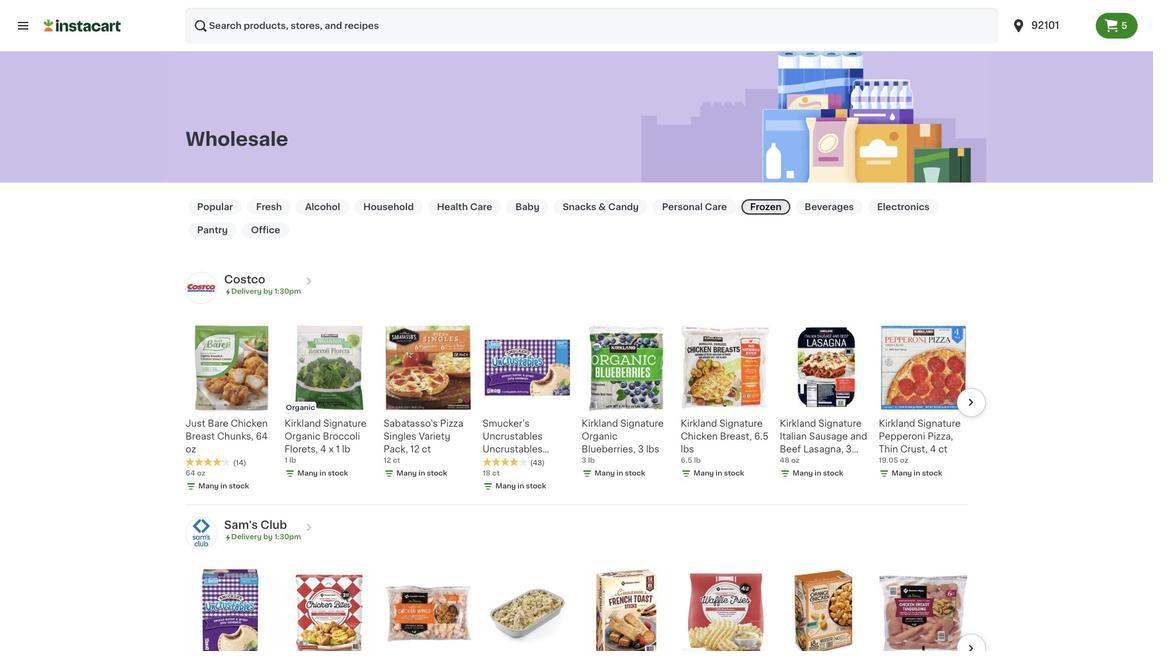 Task type: vqa. For each thing, say whether or not it's contained in the screenshot.
on
no



Task type: describe. For each thing, give the bounding box(es) containing it.
beef
[[780, 445, 801, 454]]

peanut
[[483, 458, 515, 467]]

in up sam's
[[221, 483, 227, 490]]

office
[[251, 226, 280, 235]]

personal care link
[[653, 199, 736, 215]]

0 horizontal spatial 1
[[285, 458, 288, 465]]

92101
[[1032, 21, 1060, 30]]

stock for kirkland signature pepperoni pizza, thin crust, 4 ct
[[922, 471, 943, 478]]

pack,
[[384, 445, 408, 454]]

oz inside the just bare chicken breast chunks, 64 oz
[[186, 445, 196, 454]]

in for kirkland signature pepperoni pizza, thin crust, 4 ct
[[914, 471, 921, 478]]

signature for pizza,
[[918, 420, 961, 429]]

electronics link
[[868, 199, 939, 215]]

pizza,
[[928, 433, 954, 442]]

grape
[[483, 471, 511, 480]]

0 horizontal spatial 3
[[582, 458, 587, 465]]

just
[[186, 420, 205, 429]]

lbs for kirkland signature chicken breast, 6.5 lbs
[[681, 445, 694, 454]]

chicken for 64
[[231, 420, 268, 429]]

lb inside kirkland signature chicken breast, 6.5 lbs 6.5 lb
[[694, 458, 701, 465]]

2.8
[[551, 484, 565, 493]]

Search field
[[185, 8, 998, 44]]

club
[[261, 521, 287, 531]]

0 horizontal spatial 12
[[384, 458, 391, 465]]

signature for blueberries,
[[621, 420, 664, 429]]

kirkland for kirkland signature organic blueberries, 3 lbs 3 lb
[[582, 420, 618, 429]]

frozen link
[[741, 199, 791, 215]]

wholesale
[[186, 130, 288, 148]]

0 vertical spatial 12
[[410, 445, 420, 454]]

4 inside kirkland signature pepperoni pizza, thin crust, 4 ct 19.05 oz
[[930, 445, 936, 454]]

fresh link
[[247, 199, 291, 215]]

stock for kirkland signature italian sausage and beef lasagna, 3 lbs, 2 ct
[[823, 471, 844, 478]]

sabatasso's
[[384, 420, 438, 429]]

many for kirkland signature pepperoni pizza, thin crust, 4 ct
[[892, 471, 912, 478]]

thin
[[879, 445, 898, 454]]

sandwich,
[[483, 484, 529, 493]]

stock for kirkland signature organic blueberries, 3 lbs
[[625, 471, 646, 478]]

1 horizontal spatial 1
[[336, 445, 340, 454]]

pantry
[[197, 226, 228, 235]]

health
[[437, 203, 468, 212]]

many for kirkland signature chicken breast, 6.5 lbs
[[694, 471, 714, 478]]

sam's club
[[224, 521, 287, 531]]

many down 64 oz
[[198, 483, 219, 490]]

broccoli
[[323, 433, 360, 442]]

in for kirkland signature organic blueberries, 3 lbs
[[617, 471, 623, 478]]

kirkland for kirkland signature italian sausage and beef lasagna, 3 lbs, 2 ct
[[780, 420, 816, 429]]

4 inside 'kirkland signature organic broccoli florets, 4 x 1 lb 1 lb'
[[320, 445, 327, 454]]

ct inside kirkland signature pepperoni pizza, thin crust, 4 ct 19.05 oz
[[939, 445, 948, 454]]

smucker's uncrustables uncrustables peanut butter & grape jelly sandwich, 18 x 2.8 oz
[[483, 420, 565, 506]]

stock down (14)
[[229, 483, 249, 490]]

in for kirkland signature italian sausage and beef lasagna, 3 lbs, 2 ct
[[815, 471, 822, 478]]

breast,
[[720, 433, 752, 442]]

stock for sabatasso's pizza singles variety pack, 12 ct
[[427, 471, 447, 478]]

pizza
[[440, 420, 463, 429]]

many in stock down jelly
[[496, 483, 546, 490]]

snacks
[[563, 203, 597, 212]]

fresh
[[256, 203, 282, 212]]

organic for kirkland signature organic broccoli florets, 4 x 1 lb
[[285, 433, 321, 442]]

5 button
[[1096, 13, 1138, 39]]

italian
[[780, 433, 807, 442]]

& inside smucker's uncrustables uncrustables peanut butter & grape jelly sandwich, 18 x 2.8 oz
[[548, 458, 555, 467]]

popular
[[197, 203, 233, 212]]

by for sam's club
[[263, 534, 273, 541]]

18 inside smucker's uncrustables uncrustables peanut butter & grape jelly sandwich, 18 x 2.8 oz
[[531, 484, 541, 493]]

smucker's
[[483, 420, 530, 429]]

personal care
[[662, 203, 727, 212]]

snacks & candy
[[563, 203, 639, 212]]

64 oz
[[186, 471, 205, 478]]

in for kirkland signature organic broccoli florets, 4 x 1 lb
[[320, 471, 326, 478]]

in down jelly
[[518, 483, 524, 490]]

kirkland signature pepperoni pizza, thin crust, 4 ct 19.05 oz
[[879, 420, 961, 465]]

many in stock for sabatasso's pizza singles variety pack, 12 ct
[[397, 471, 447, 478]]

baby
[[516, 203, 540, 212]]

alcohol
[[305, 203, 340, 212]]

0 vertical spatial 18
[[483, 471, 491, 478]]

kirkland for kirkland signature organic broccoli florets, 4 x 1 lb 1 lb
[[285, 420, 321, 429]]

item carousel region for sam's club
[[168, 565, 986, 652]]

2 uncrustables from the top
[[483, 445, 543, 454]]

in for sabatasso's pizza singles variety pack, 12 ct
[[419, 471, 425, 478]]

ct down the pack,
[[393, 458, 400, 465]]

48
[[780, 458, 790, 465]]

electronics
[[877, 203, 930, 212]]

costco
[[224, 275, 265, 285]]

crust,
[[901, 445, 928, 454]]

ct inside the kirkland signature italian sausage and beef lasagna, 3 lbs, 2 ct
[[806, 458, 815, 467]]

blueberries,
[[582, 445, 636, 454]]

5
[[1122, 21, 1128, 30]]

just bare chicken breast chunks, 64 oz
[[186, 420, 268, 454]]

popular link
[[188, 199, 242, 215]]

1 uncrustables from the top
[[483, 433, 543, 442]]

many in stock down (14)
[[198, 483, 249, 490]]

(14)
[[233, 460, 246, 467]]

costco image
[[186, 273, 216, 304]]

0 horizontal spatial 64
[[186, 471, 195, 478]]

signature for broccoli
[[323, 420, 367, 429]]

care for personal care
[[705, 203, 727, 212]]

office link
[[242, 223, 289, 238]]

variety
[[419, 433, 450, 442]]

many for kirkland signature organic blueberries, 3 lbs
[[595, 471, 615, 478]]

oz inside kirkland signature pepperoni pizza, thin crust, 4 ct 19.05 oz
[[900, 458, 909, 465]]



Task type: locate. For each thing, give the bounding box(es) containing it.
3 right the blueberries,
[[638, 445, 644, 454]]

kirkland for kirkland signature chicken breast, 6.5 lbs 6.5 lb
[[681, 420, 717, 429]]

1 vertical spatial x
[[544, 484, 549, 493]]

care right the personal
[[705, 203, 727, 212]]

signature up broccoli
[[323, 420, 367, 429]]

pepperoni
[[879, 433, 926, 442]]

care right health
[[470, 203, 492, 212]]

x left 2.8
[[544, 484, 549, 493]]

sam's
[[224, 521, 258, 531]]

★★★★★
[[186, 458, 231, 467], [186, 458, 231, 467], [483, 458, 528, 467], [483, 458, 528, 467]]

instacart logo image
[[44, 18, 121, 33]]

care
[[470, 203, 492, 212], [705, 203, 727, 212]]

1 kirkland from the left
[[285, 420, 321, 429]]

0 horizontal spatial 6.5
[[681, 458, 693, 465]]

delivery by 1:30pm for sam's club
[[231, 534, 301, 541]]

2 kirkland from the left
[[582, 420, 618, 429]]

care for health care
[[470, 203, 492, 212]]

kirkland for kirkland signature pepperoni pizza, thin crust, 4 ct 19.05 oz
[[879, 420, 916, 429]]

(43)
[[530, 460, 545, 467]]

many down 'grape'
[[496, 483, 516, 490]]

many in stock down sabatasso's pizza singles variety pack, 12 ct 12 ct
[[397, 471, 447, 478]]

beverages
[[805, 203, 854, 212]]

1 horizontal spatial lbs
[[681, 445, 694, 454]]

ct
[[422, 445, 431, 454], [939, 445, 948, 454], [393, 458, 400, 465], [806, 458, 815, 467], [492, 471, 500, 478]]

delivery for costco
[[231, 288, 262, 295]]

stock down 'crust,'
[[922, 471, 943, 478]]

1 care from the left
[[470, 203, 492, 212]]

0 vertical spatial delivery
[[231, 288, 262, 295]]

18 down jelly
[[531, 484, 541, 493]]

& left candy
[[599, 203, 606, 212]]

1 horizontal spatial 12
[[410, 445, 420, 454]]

stock for kirkland signature chicken breast, 6.5 lbs
[[724, 471, 745, 478]]

1 92101 button from the left
[[1003, 8, 1096, 44]]

ct down the pizza, on the bottom of page
[[939, 445, 948, 454]]

1 item carousel region from the top
[[168, 319, 986, 506]]

signature for sausage
[[819, 420, 862, 429]]

household
[[363, 203, 414, 212]]

1 horizontal spatial care
[[705, 203, 727, 212]]

1:30pm for costco
[[274, 288, 301, 295]]

by down club
[[263, 534, 273, 541]]

signature up the blueberries,
[[621, 420, 664, 429]]

64 right chunks,
[[256, 433, 268, 442]]

1 lbs from the left
[[646, 445, 660, 454]]

2 delivery by 1:30pm from the top
[[231, 534, 301, 541]]

delivery down costco
[[231, 288, 262, 295]]

many in stock for kirkland signature organic blueberries, 3 lbs
[[595, 471, 646, 478]]

in down 'crust,'
[[914, 471, 921, 478]]

lb
[[342, 445, 351, 454], [289, 458, 296, 465], [588, 458, 595, 465], [694, 458, 701, 465]]

wholesale main content
[[0, 43, 1154, 652]]

signature up breast,
[[720, 420, 763, 429]]

signature inside 'kirkland signature organic broccoli florets, 4 x 1 lb 1 lb'
[[323, 420, 367, 429]]

1 horizontal spatial &
[[599, 203, 606, 212]]

0 horizontal spatial x
[[329, 445, 334, 454]]

1 signature from the left
[[323, 420, 367, 429]]

beverages link
[[796, 199, 863, 215]]

1 down broccoli
[[336, 445, 340, 454]]

item carousel region for costco
[[168, 319, 986, 506]]

in down sabatasso's pizza singles variety pack, 12 ct 12 ct
[[419, 471, 425, 478]]

chicken up chunks,
[[231, 420, 268, 429]]

1 horizontal spatial chicken
[[681, 433, 718, 442]]

lasagna,
[[804, 445, 844, 454]]

2 delivery from the top
[[231, 534, 262, 541]]

12
[[410, 445, 420, 454], [384, 458, 391, 465]]

delivery by 1:30pm down costco
[[231, 288, 301, 295]]

many in stock down the blueberries,
[[595, 471, 646, 478]]

kirkland inside kirkland signature organic blueberries, 3 lbs 3 lb
[[582, 420, 618, 429]]

household link
[[354, 199, 423, 215]]

1 horizontal spatial 64
[[256, 433, 268, 442]]

3 kirkland from the left
[[681, 420, 717, 429]]

3 down the blueberries,
[[582, 458, 587, 465]]

health care
[[437, 203, 492, 212]]

sausage
[[809, 433, 848, 442]]

1 vertical spatial 6.5
[[681, 458, 693, 465]]

5 signature from the left
[[918, 420, 961, 429]]

chicken inside the just bare chicken breast chunks, 64 oz
[[231, 420, 268, 429]]

1 vertical spatial &
[[548, 458, 555, 467]]

singles
[[384, 433, 417, 442]]

2 lbs from the left
[[681, 445, 694, 454]]

in down the blueberries,
[[617, 471, 623, 478]]

many
[[298, 471, 318, 478], [397, 471, 417, 478], [595, 471, 615, 478], [694, 471, 714, 478], [793, 471, 813, 478], [892, 471, 912, 478], [198, 483, 219, 490], [496, 483, 516, 490]]

lbs
[[646, 445, 660, 454], [681, 445, 694, 454]]

stock down sabatasso's pizza singles variety pack, 12 ct 12 ct
[[427, 471, 447, 478]]

pantry link
[[188, 223, 237, 238]]

&
[[599, 203, 606, 212], [548, 458, 555, 467]]

1 vertical spatial 12
[[384, 458, 391, 465]]

chicken
[[231, 420, 268, 429], [681, 433, 718, 442]]

0 vertical spatial delivery by 1:30pm
[[231, 288, 301, 295]]

0 vertical spatial 64
[[256, 433, 268, 442]]

chicken left breast,
[[681, 433, 718, 442]]

many down 2
[[793, 471, 813, 478]]

sam's club image
[[186, 519, 216, 550]]

stock
[[328, 471, 348, 478], [427, 471, 447, 478], [625, 471, 646, 478], [724, 471, 745, 478], [823, 471, 844, 478], [922, 471, 943, 478], [229, 483, 249, 490], [526, 483, 546, 490]]

2 care from the left
[[705, 203, 727, 212]]

signature inside kirkland signature organic blueberries, 3 lbs 3 lb
[[621, 420, 664, 429]]

alcohol link
[[296, 199, 349, 215]]

in down 'kirkland signature organic broccoli florets, 4 x 1 lb 1 lb'
[[320, 471, 326, 478]]

chicken inside kirkland signature chicken breast, 6.5 lbs 6.5 lb
[[681, 433, 718, 442]]

many for kirkland signature italian sausage and beef lasagna, 3 lbs, 2 ct
[[793, 471, 813, 478]]

breast
[[186, 433, 215, 442]]

0 horizontal spatial chicken
[[231, 420, 268, 429]]

18 down peanut
[[483, 471, 491, 478]]

uncrustables
[[483, 433, 543, 442], [483, 445, 543, 454]]

in for kirkland signature chicken breast, 6.5 lbs
[[716, 471, 723, 478]]

jelly
[[513, 471, 535, 480]]

5 kirkland from the left
[[879, 420, 916, 429]]

1 vertical spatial uncrustables
[[483, 445, 543, 454]]

2 4 from the left
[[930, 445, 936, 454]]

by
[[263, 288, 273, 295], [263, 534, 273, 541]]

kirkland inside the kirkland signature italian sausage and beef lasagna, 3 lbs, 2 ct
[[780, 420, 816, 429]]

0 vertical spatial 6.5
[[754, 433, 769, 442]]

x
[[329, 445, 334, 454], [544, 484, 549, 493]]

2 item carousel region from the top
[[168, 565, 986, 652]]

signature inside kirkland signature chicken breast, 6.5 lbs 6.5 lb
[[720, 420, 763, 429]]

in
[[320, 471, 326, 478], [419, 471, 425, 478], [617, 471, 623, 478], [716, 471, 723, 478], [815, 471, 822, 478], [914, 471, 921, 478], [221, 483, 227, 490], [518, 483, 524, 490]]

64 inside the just bare chicken breast chunks, 64 oz
[[256, 433, 268, 442]]

stock down lasagna,
[[823, 471, 844, 478]]

delivery
[[231, 288, 262, 295], [231, 534, 262, 541]]

lbs inside kirkland signature organic blueberries, 3 lbs 3 lb
[[646, 445, 660, 454]]

x down broccoli
[[329, 445, 334, 454]]

18
[[483, 471, 491, 478], [531, 484, 541, 493]]

many in stock down 'crust,'
[[892, 471, 943, 478]]

signature
[[323, 420, 367, 429], [621, 420, 664, 429], [720, 420, 763, 429], [819, 420, 862, 429], [918, 420, 961, 429]]

1 vertical spatial by
[[263, 534, 273, 541]]

0 horizontal spatial lbs
[[646, 445, 660, 454]]

0 vertical spatial x
[[329, 445, 334, 454]]

delivery by 1:30pm down club
[[231, 534, 301, 541]]

12 down the pack,
[[384, 458, 391, 465]]

lbs,
[[780, 458, 796, 467]]

1 by from the top
[[263, 288, 273, 295]]

4 right florets,
[[320, 445, 327, 454]]

kirkland signature organic blueberries, 3 lbs 3 lb
[[582, 420, 664, 465]]

1 vertical spatial chicken
[[681, 433, 718, 442]]

many down the blueberries,
[[595, 471, 615, 478]]

many down the pack,
[[397, 471, 417, 478]]

personal
[[662, 203, 703, 212]]

0 vertical spatial chicken
[[231, 420, 268, 429]]

signature for breast,
[[720, 420, 763, 429]]

chicken for lbs
[[681, 433, 718, 442]]

stock down kirkland signature chicken breast, 6.5 lbs 6.5 lb at right
[[724, 471, 745, 478]]

oz inside smucker's uncrustables uncrustables peanut butter & grape jelly sandwich, 18 x 2.8 oz
[[483, 497, 493, 506]]

item carousel region containing just bare chicken breast chunks, 64 oz
[[168, 319, 986, 506]]

2 horizontal spatial 3
[[846, 445, 852, 454]]

1
[[336, 445, 340, 454], [285, 458, 288, 465]]

1 vertical spatial 64
[[186, 471, 195, 478]]

0 vertical spatial 1:30pm
[[274, 288, 301, 295]]

butter
[[517, 458, 545, 467]]

sabatasso's pizza singles variety pack, 12 ct 12 ct
[[384, 420, 463, 465]]

snacks & candy link
[[554, 199, 648, 215]]

baby link
[[507, 199, 549, 215]]

many in stock down 'kirkland signature organic broccoli florets, 4 x 1 lb 1 lb'
[[298, 471, 348, 478]]

18 ct
[[483, 471, 500, 478]]

oz
[[186, 445, 196, 454], [792, 458, 800, 465], [900, 458, 909, 465], [197, 471, 205, 478], [483, 497, 493, 506]]

1 vertical spatial item carousel region
[[168, 565, 986, 652]]

many down 19.05
[[892, 471, 912, 478]]

1 horizontal spatial 6.5
[[754, 433, 769, 442]]

1 horizontal spatial 3
[[638, 445, 644, 454]]

many in stock for kirkland signature pepperoni pizza, thin crust, 4 ct
[[892, 471, 943, 478]]

0 horizontal spatial 18
[[483, 471, 491, 478]]

1 vertical spatial 18
[[531, 484, 541, 493]]

3 signature from the left
[[720, 420, 763, 429]]

signature inside the kirkland signature italian sausage and beef lasagna, 3 lbs, 2 ct
[[819, 420, 862, 429]]

kirkland inside kirkland signature pepperoni pizza, thin crust, 4 ct 19.05 oz
[[879, 420, 916, 429]]

1 vertical spatial delivery by 1:30pm
[[231, 534, 301, 541]]

many in stock for kirkland signature italian sausage and beef lasagna, 3 lbs, 2 ct
[[793, 471, 844, 478]]

1 horizontal spatial x
[[544, 484, 549, 493]]

1:30pm
[[274, 288, 301, 295], [274, 534, 301, 541]]

frozen
[[750, 203, 782, 212]]

organic inside 'kirkland signature organic broccoli florets, 4 x 1 lb 1 lb'
[[285, 433, 321, 442]]

ct down variety
[[422, 445, 431, 454]]

19.05
[[879, 458, 899, 465]]

48 oz
[[780, 458, 800, 465]]

12 right the pack,
[[410, 445, 420, 454]]

item carousel region
[[168, 319, 986, 506], [168, 565, 986, 652]]

1 delivery from the top
[[231, 288, 262, 295]]

x inside 'kirkland signature organic broccoli florets, 4 x 1 lb 1 lb'
[[329, 445, 334, 454]]

1 4 from the left
[[320, 445, 327, 454]]

2 92101 button from the left
[[1011, 8, 1088, 44]]

many in stock down kirkland signature chicken breast, 6.5 lbs 6.5 lb at right
[[694, 471, 745, 478]]

3 down and
[[846, 445, 852, 454]]

many for sabatasso's pizza singles variety pack, 12 ct
[[397, 471, 417, 478]]

0 vertical spatial 1
[[336, 445, 340, 454]]

many in stock for kirkland signature organic broccoli florets, 4 x 1 lb
[[298, 471, 348, 478]]

None search field
[[185, 8, 998, 44]]

stock down jelly
[[526, 483, 546, 490]]

signature up the pizza, on the bottom of page
[[918, 420, 961, 429]]

lb inside kirkland signature organic blueberries, 3 lbs 3 lb
[[588, 458, 595, 465]]

by for costco
[[263, 288, 273, 295]]

stock down 'kirkland signature organic broccoli florets, 4 x 1 lb 1 lb'
[[328, 471, 348, 478]]

0 vertical spatial uncrustables
[[483, 433, 543, 442]]

64
[[256, 433, 268, 442], [186, 471, 195, 478]]

many for kirkland signature organic broccoli florets, 4 x 1 lb
[[298, 471, 318, 478]]

chunks,
[[217, 433, 254, 442]]

candy
[[608, 203, 639, 212]]

many down kirkland signature chicken breast, 6.5 lbs 6.5 lb at right
[[694, 471, 714, 478]]

by down costco
[[263, 288, 273, 295]]

1 1:30pm from the top
[[274, 288, 301, 295]]

2
[[798, 458, 804, 467]]

organic for kirkland signature organic blueberries, 3 lbs
[[582, 433, 618, 442]]

uncrustables down smucker's
[[483, 433, 543, 442]]

1:30pm for sam's club
[[274, 534, 301, 541]]

0 vertical spatial &
[[599, 203, 606, 212]]

bare
[[208, 420, 229, 429]]

health care link
[[428, 199, 501, 215]]

kirkland inside 'kirkland signature organic broccoli florets, 4 x 1 lb 1 lb'
[[285, 420, 321, 429]]

organic
[[286, 405, 315, 412], [285, 433, 321, 442], [582, 433, 618, 442]]

0 vertical spatial item carousel region
[[168, 319, 986, 506]]

2 signature from the left
[[621, 420, 664, 429]]

ct right 2
[[806, 458, 815, 467]]

2 1:30pm from the top
[[274, 534, 301, 541]]

64 down breast
[[186, 471, 195, 478]]

& right (43)
[[548, 458, 555, 467]]

4 kirkland from the left
[[780, 420, 816, 429]]

in down lasagna,
[[815, 471, 822, 478]]

1 vertical spatial 1
[[285, 458, 288, 465]]

and
[[851, 433, 868, 442]]

ct down peanut
[[492, 471, 500, 478]]

delivery by 1:30pm for costco
[[231, 288, 301, 295]]

uncrustables up peanut
[[483, 445, 543, 454]]

stock for kirkland signature organic broccoli florets, 4 x 1 lb
[[328, 471, 348, 478]]

1 vertical spatial delivery
[[231, 534, 262, 541]]

x inside smucker's uncrustables uncrustables peanut butter & grape jelly sandwich, 18 x 2.8 oz
[[544, 484, 549, 493]]

florets,
[[285, 445, 318, 454]]

2 by from the top
[[263, 534, 273, 541]]

1 horizontal spatial 18
[[531, 484, 541, 493]]

1 vertical spatial 1:30pm
[[274, 534, 301, 541]]

1 delivery by 1:30pm from the top
[[231, 288, 301, 295]]

0 horizontal spatial care
[[470, 203, 492, 212]]

0 horizontal spatial 4
[[320, 445, 327, 454]]

4 down the pizza, on the bottom of page
[[930, 445, 936, 454]]

kirkland signature chicken breast, 6.5 lbs 6.5 lb
[[681, 420, 769, 465]]

kirkland inside kirkland signature chicken breast, 6.5 lbs 6.5 lb
[[681, 420, 717, 429]]

1 down florets,
[[285, 458, 288, 465]]

delivery down sam's
[[231, 534, 262, 541]]

organic inside kirkland signature organic blueberries, 3 lbs 3 lb
[[582, 433, 618, 442]]

many in stock for kirkland signature chicken breast, 6.5 lbs
[[694, 471, 745, 478]]

1 horizontal spatial 4
[[930, 445, 936, 454]]

delivery by 1:30pm
[[231, 288, 301, 295], [231, 534, 301, 541]]

kirkland signature organic broccoli florets, 4 x 1 lb 1 lb
[[285, 420, 367, 465]]

3 inside the kirkland signature italian sausage and beef lasagna, 3 lbs, 2 ct
[[846, 445, 852, 454]]

0 vertical spatial by
[[263, 288, 273, 295]]

kirkland signature italian sausage and beef lasagna, 3 lbs, 2 ct
[[780, 420, 868, 467]]

4 signature from the left
[[819, 420, 862, 429]]

many in stock
[[298, 471, 348, 478], [397, 471, 447, 478], [595, 471, 646, 478], [694, 471, 745, 478], [793, 471, 844, 478], [892, 471, 943, 478], [198, 483, 249, 490], [496, 483, 546, 490]]

stock down kirkland signature organic blueberries, 3 lbs 3 lb
[[625, 471, 646, 478]]

in down kirkland signature chicken breast, 6.5 lbs 6.5 lb at right
[[716, 471, 723, 478]]

delivery for sam's club
[[231, 534, 262, 541]]

lbs for kirkland signature organic blueberries, 3 lbs
[[646, 445, 660, 454]]

0 horizontal spatial &
[[548, 458, 555, 467]]

many down florets,
[[298, 471, 318, 478]]

signature inside kirkland signature pepperoni pizza, thin crust, 4 ct 19.05 oz
[[918, 420, 961, 429]]

many in stock down 2
[[793, 471, 844, 478]]

92101 button
[[1003, 8, 1096, 44], [1011, 8, 1088, 44]]

signature up the sausage at the bottom right of page
[[819, 420, 862, 429]]

lbs inside kirkland signature chicken breast, 6.5 lbs 6.5 lb
[[681, 445, 694, 454]]

kirkland
[[285, 420, 321, 429], [582, 420, 618, 429], [681, 420, 717, 429], [780, 420, 816, 429], [879, 420, 916, 429]]



